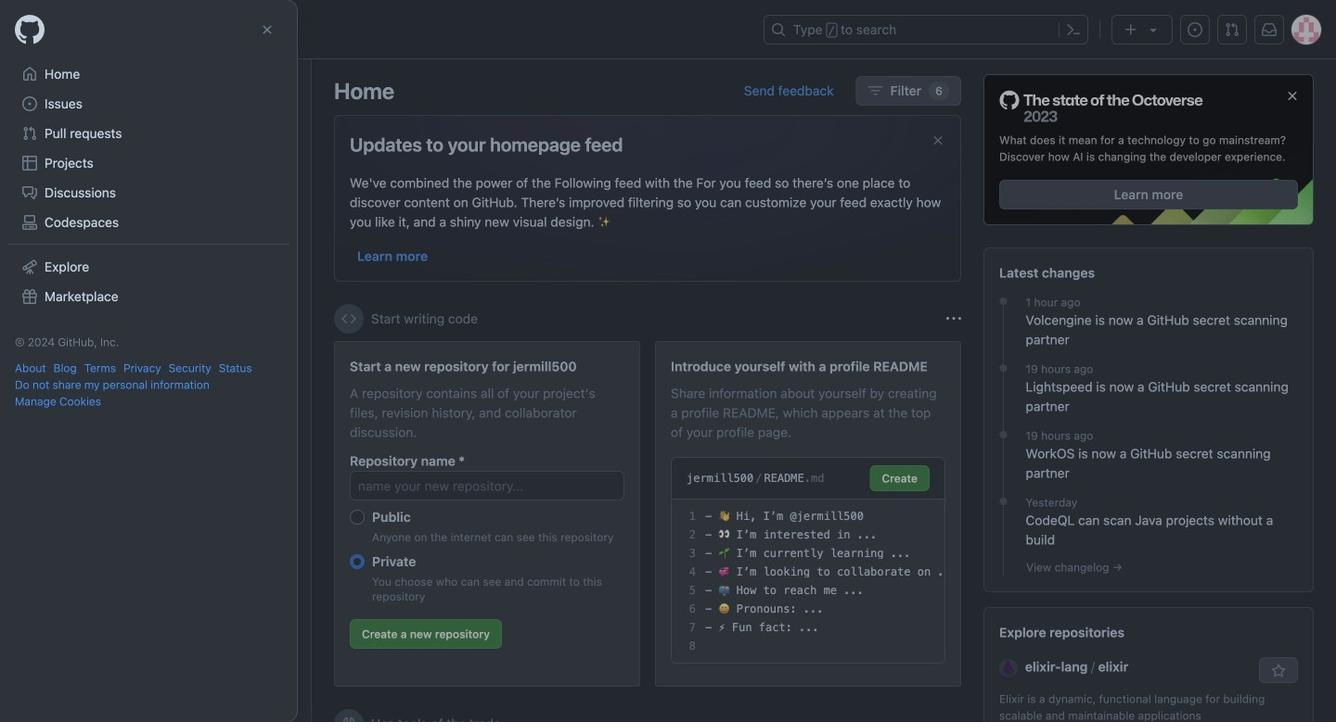 Task type: describe. For each thing, give the bounding box(es) containing it.
1 dot fill image from the top
[[996, 294, 1011, 309]]

git pull request image
[[1225, 22, 1240, 37]]

2 dot fill image from the top
[[996, 495, 1011, 510]]

notifications image
[[1262, 22, 1277, 37]]

1 dot fill image from the top
[[996, 361, 1011, 376]]

explore repositories navigation
[[984, 608, 1314, 723]]

command palette image
[[1066, 22, 1081, 37]]

plus image
[[1124, 22, 1139, 37]]

2 dot fill image from the top
[[996, 428, 1011, 443]]



Task type: locate. For each thing, give the bounding box(es) containing it.
explore element
[[984, 74, 1314, 723]]

dot fill image
[[996, 361, 1011, 376], [996, 495, 1011, 510]]

0 vertical spatial dot fill image
[[996, 294, 1011, 309]]

1 vertical spatial dot fill image
[[996, 495, 1011, 510]]

issue opened image
[[1188, 22, 1203, 37]]

dot fill image
[[996, 294, 1011, 309], [996, 428, 1011, 443]]

0 vertical spatial dot fill image
[[996, 361, 1011, 376]]

1 vertical spatial dot fill image
[[996, 428, 1011, 443]]

triangle down image
[[1146, 22, 1161, 37]]

account element
[[0, 59, 312, 723]]



Task type: vqa. For each thing, say whether or not it's contained in the screenshot.
Filter milestones text field
no



